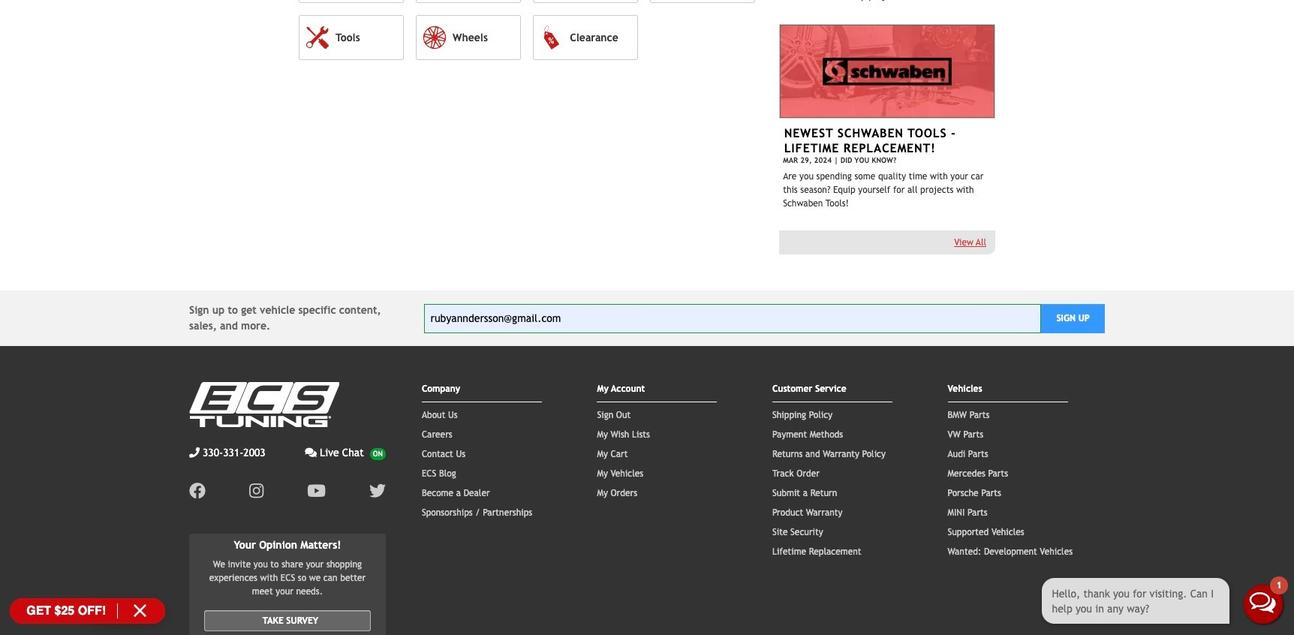 Task type: vqa. For each thing, say whether or not it's contained in the screenshot.
Twitter Logo
yes



Task type: locate. For each thing, give the bounding box(es) containing it.
youtube logo image
[[307, 483, 326, 499]]

phone image
[[189, 447, 200, 458]]



Task type: describe. For each thing, give the bounding box(es) containing it.
instagram logo image
[[249, 483, 264, 499]]

comments image
[[305, 447, 317, 458]]

Email email field
[[424, 304, 1041, 333]]

newest schwaben tools - lifetime replacement! image
[[779, 24, 995, 118]]

ecs tuning image
[[189, 382, 339, 427]]

facebook logo image
[[189, 483, 206, 499]]

twitter logo image
[[369, 483, 386, 499]]



